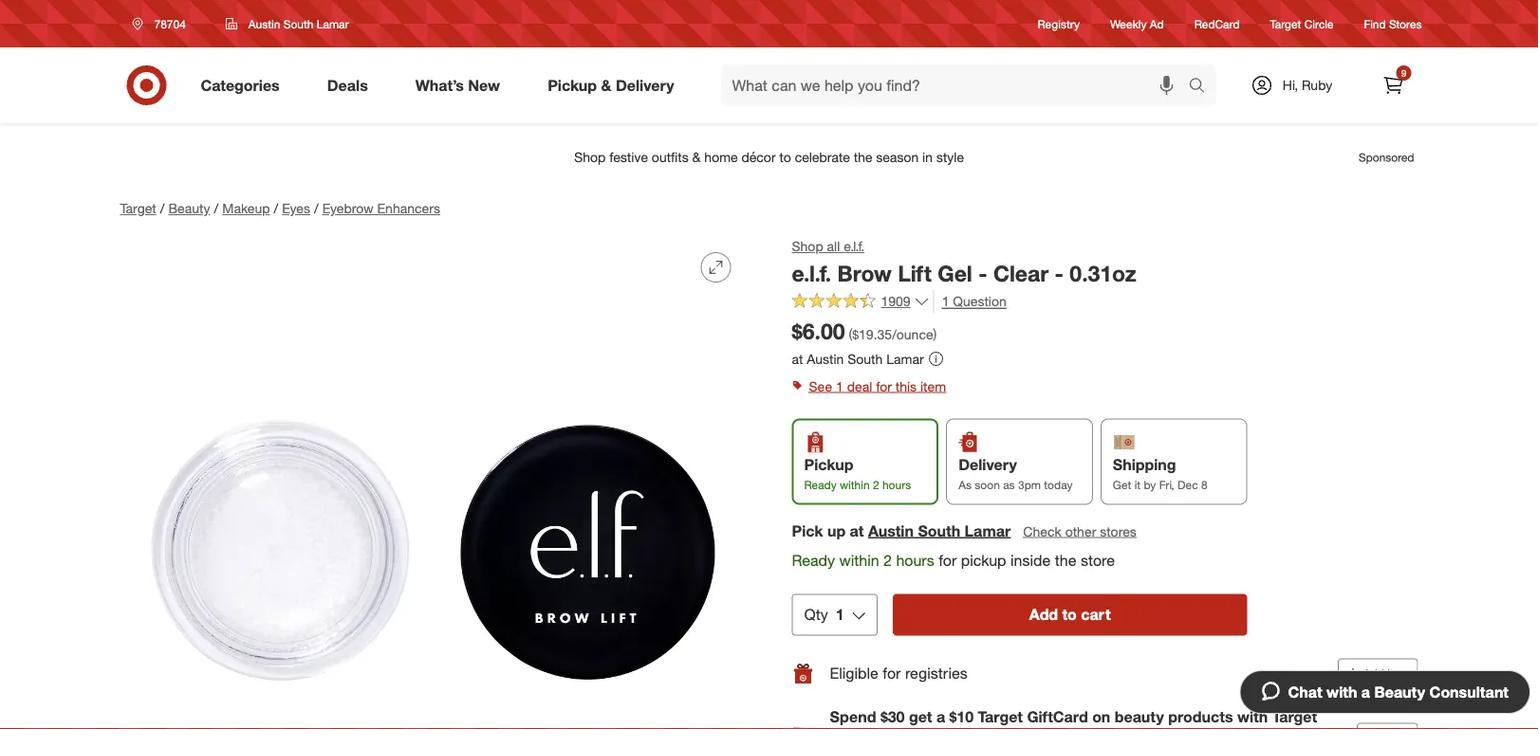 Task type: vqa. For each thing, say whether or not it's contained in the screenshot.
Berkeley Central today:
no



Task type: locate. For each thing, give the bounding box(es) containing it.
e.l.f. down the shop
[[792, 260, 832, 287]]

pickup
[[961, 551, 1007, 570]]

with right products
[[1237, 708, 1268, 727]]

item up chat with a beauty consultant
[[1388, 667, 1410, 681]]

e.l.f. brow lift gel - clear - 0.31oz, 1 of 13 image
[[120, 237, 746, 730]]

pickup inside pickup ready within 2 hours
[[804, 456, 854, 474]]

with inside button
[[1327, 683, 1357, 702]]

beauty right 'target' link
[[168, 200, 210, 217]]

0 vertical spatial delivery
[[616, 76, 674, 94]]

0 vertical spatial a
[[1362, 683, 1370, 702]]

target down chat
[[1272, 708, 1317, 727]]

redcard
[[1195, 17, 1240, 31]]

today
[[1044, 478, 1073, 492]]

circle down spend
[[830, 727, 872, 730]]

south down "$19.35"
[[848, 351, 883, 367]]

add for add to cart
[[1029, 606, 1058, 624]]

1 horizontal spatial add
[[1364, 667, 1384, 681]]

consultant
[[1430, 683, 1509, 702]]

lamar up deals
[[317, 17, 349, 31]]

1 down gel
[[942, 293, 949, 310]]

add inside 'add to cart' button
[[1029, 606, 1058, 624]]

ready up the pick
[[804, 478, 837, 492]]

as
[[1003, 478, 1015, 492]]

shipping get it by fri, dec 8
[[1113, 456, 1208, 492]]

1 horizontal spatial delivery
[[959, 456, 1017, 474]]

0 vertical spatial at
[[792, 351, 803, 367]]

as
[[959, 478, 972, 492]]

within down up
[[839, 551, 879, 570]]

0 vertical spatial lamar
[[317, 17, 349, 31]]

beauty
[[168, 200, 210, 217], [1375, 683, 1426, 702]]

/ right beauty link
[[214, 200, 219, 217]]

advertisement region
[[105, 135, 1433, 180]]

for left this
[[876, 378, 892, 395]]

pickup left &
[[548, 76, 597, 94]]

$19.35
[[852, 327, 892, 343]]

- right clear
[[1055, 260, 1064, 287]]

qty 1
[[804, 606, 844, 624]]

ready
[[804, 478, 837, 492], [792, 551, 835, 570]]

target / beauty / makeup / eyes / eyebrow enhancers
[[120, 200, 440, 217]]

1 horizontal spatial with
[[1327, 683, 1357, 702]]

0 horizontal spatial with
[[1237, 708, 1268, 727]]

add item button
[[1338, 659, 1418, 689]]

2 vertical spatial lamar
[[965, 522, 1011, 540]]

1 right qty
[[836, 606, 844, 624]]

1 / from the left
[[160, 200, 165, 217]]

0 horizontal spatial austin
[[249, 17, 280, 31]]

0 vertical spatial pickup
[[548, 76, 597, 94]]

2 vertical spatial 1
[[836, 606, 844, 624]]

enhancers
[[377, 200, 440, 217]]

at austin south lamar
[[792, 351, 924, 367]]

1 horizontal spatial a
[[1362, 683, 1370, 702]]

1 vertical spatial lamar
[[887, 351, 924, 367]]

within up up
[[840, 478, 870, 492]]

1 vertical spatial ready
[[792, 551, 835, 570]]

eyebrow enhancers link
[[322, 200, 440, 217]]

delivery
[[616, 76, 674, 94], [959, 456, 1017, 474]]

target
[[1270, 17, 1301, 31], [120, 200, 156, 217], [978, 708, 1023, 727], [1272, 708, 1317, 727]]

eyes
[[282, 200, 310, 217]]

0 horizontal spatial at
[[792, 351, 803, 367]]

find stores
[[1364, 17, 1422, 31]]

spend $30 get a $10 target giftcard on beauty products with target circle
[[830, 708, 1317, 730]]

fri,
[[1159, 478, 1175, 492]]

delivery up soon
[[959, 456, 1017, 474]]

lamar up "pickup"
[[965, 522, 1011, 540]]

1 vertical spatial a
[[937, 708, 945, 727]]

1 vertical spatial with
[[1237, 708, 1268, 727]]

circle inside spend $30 get a $10 target giftcard on beauty products with target circle
[[830, 727, 872, 730]]

target link
[[120, 200, 156, 217]]

1 vertical spatial austin
[[807, 351, 844, 367]]

pickup & delivery
[[548, 76, 674, 94]]

0 horizontal spatial -
[[979, 260, 987, 287]]

add up chat with a beauty consultant
[[1364, 667, 1384, 681]]

1 vertical spatial 2
[[884, 551, 892, 570]]

1 horizontal spatial -
[[1055, 260, 1064, 287]]

hi, ruby
[[1283, 77, 1333, 93]]

1 horizontal spatial at
[[850, 522, 864, 540]]

1 vertical spatial circle
[[830, 727, 872, 730]]

south up deals link
[[283, 17, 314, 31]]

0 vertical spatial 2
[[873, 478, 879, 492]]

add item
[[1364, 667, 1410, 681]]

deal
[[847, 378, 872, 395]]

0 vertical spatial ready
[[804, 478, 837, 492]]

pickup inside 'link'
[[548, 76, 597, 94]]

search
[[1180, 78, 1226, 96]]

add
[[1029, 606, 1058, 624], [1364, 667, 1384, 681]]

1 horizontal spatial item
[[1388, 667, 1410, 681]]

austin up categories link
[[249, 17, 280, 31]]

0 vertical spatial add
[[1029, 606, 1058, 624]]

1909 link
[[792, 291, 930, 314]]

0 vertical spatial south
[[283, 17, 314, 31]]

shop
[[792, 238, 823, 255]]

austin south lamar button
[[868, 520, 1011, 542]]

1 vertical spatial south
[[848, 351, 883, 367]]

e.l.f. right all
[[844, 238, 865, 255]]

0 vertical spatial austin
[[249, 17, 280, 31]]

registry link
[[1038, 16, 1080, 32]]

stores
[[1389, 17, 1422, 31]]

1 vertical spatial add
[[1364, 667, 1384, 681]]

lift
[[898, 260, 932, 287]]

beauty
[[1115, 708, 1164, 727]]

1 horizontal spatial pickup
[[804, 456, 854, 474]]

this
[[896, 378, 917, 395]]

at
[[792, 351, 803, 367], [850, 522, 864, 540]]

1 vertical spatial delivery
[[959, 456, 1017, 474]]

pickup
[[548, 76, 597, 94], [804, 456, 854, 474]]

search button
[[1180, 65, 1226, 110]]

$6.00
[[792, 318, 845, 345]]

0 horizontal spatial pickup
[[548, 76, 597, 94]]

0 vertical spatial beauty
[[168, 200, 210, 217]]

ready inside pickup ready within 2 hours
[[804, 478, 837, 492]]

target circle
[[1270, 17, 1334, 31]]

/ right eyes link
[[314, 200, 319, 217]]

pick
[[792, 522, 823, 540]]

9
[[1401, 67, 1407, 79]]

lamar inside dropdown button
[[317, 17, 349, 31]]

0 horizontal spatial delivery
[[616, 76, 674, 94]]

/ left eyes
[[274, 200, 278, 217]]

0 horizontal spatial south
[[283, 17, 314, 31]]

add to cart
[[1029, 606, 1111, 624]]

hours down the pick up at austin south lamar at the bottom of the page
[[896, 551, 934, 570]]

circle left find on the right top of page
[[1305, 17, 1334, 31]]

add for add item
[[1364, 667, 1384, 681]]

item inside button
[[1388, 667, 1410, 681]]

at right up
[[850, 522, 864, 540]]

for down austin south lamar button
[[939, 551, 957, 570]]

(
[[849, 327, 852, 343]]

1 for see 1 deal for this item
[[836, 378, 843, 395]]

hours
[[883, 478, 911, 492], [896, 551, 934, 570]]

2 horizontal spatial south
[[918, 522, 961, 540]]

pickup & delivery link
[[532, 65, 698, 106]]

austin right up
[[868, 522, 914, 540]]

chat with a beauty consultant button
[[1240, 671, 1531, 715]]

/ right 'target' link
[[160, 200, 165, 217]]

item
[[920, 378, 946, 395], [1388, 667, 1410, 681]]

at down $6.00
[[792, 351, 803, 367]]

1 vertical spatial item
[[1388, 667, 1410, 681]]

south up ready within 2 hours for pickup inside the store
[[918, 522, 961, 540]]

0 horizontal spatial e.l.f.
[[792, 260, 832, 287]]

circle
[[1305, 17, 1334, 31], [830, 727, 872, 730]]

item right this
[[920, 378, 946, 395]]

target circle link
[[1270, 16, 1334, 32]]

2 up the pick up at austin south lamar at the bottom of the page
[[873, 478, 879, 492]]

0 vertical spatial within
[[840, 478, 870, 492]]

0 vertical spatial with
[[1327, 683, 1357, 702]]

1 vertical spatial 1
[[836, 378, 843, 395]]

see
[[809, 378, 832, 395]]

target up 'hi,'
[[1270, 17, 1301, 31]]

categories link
[[185, 65, 303, 106]]

within inside pickup ready within 2 hours
[[840, 478, 870, 492]]

pickup up up
[[804, 456, 854, 474]]

0 vertical spatial item
[[920, 378, 946, 395]]

1 vertical spatial beauty
[[1375, 683, 1426, 702]]

on
[[1092, 708, 1111, 727]]

0 vertical spatial e.l.f.
[[844, 238, 865, 255]]

2 horizontal spatial lamar
[[965, 522, 1011, 540]]

1 horizontal spatial beauty
[[1375, 683, 1426, 702]]

stores
[[1100, 523, 1137, 540]]

0 vertical spatial circle
[[1305, 17, 1334, 31]]

2
[[873, 478, 879, 492], [884, 551, 892, 570]]

deals link
[[311, 65, 392, 106]]

ready down the pick
[[792, 551, 835, 570]]

pickup for ready
[[804, 456, 854, 474]]

delivery right &
[[616, 76, 674, 94]]

2 down the pick up at austin south lamar at the bottom of the page
[[884, 551, 892, 570]]

0 vertical spatial hours
[[883, 478, 911, 492]]

for right eligible
[[883, 665, 901, 683]]

with right chat
[[1327, 683, 1357, 702]]

hi,
[[1283, 77, 1298, 93]]

0 horizontal spatial add
[[1029, 606, 1058, 624]]

south
[[283, 17, 314, 31], [848, 351, 883, 367], [918, 522, 961, 540]]

/
[[160, 200, 165, 217], [214, 200, 219, 217], [274, 200, 278, 217], [314, 200, 319, 217]]

brow
[[838, 260, 892, 287]]

hours up the pick up at austin south lamar at the bottom of the page
[[883, 478, 911, 492]]

beauty inside chat with a beauty consultant button
[[1375, 683, 1426, 702]]

1 horizontal spatial e.l.f.
[[844, 238, 865, 255]]

add inside the "add item" button
[[1364, 667, 1384, 681]]

add left 'to'
[[1029, 606, 1058, 624]]

1 right see
[[836, 378, 843, 395]]

1 horizontal spatial austin
[[807, 351, 844, 367]]

lamar down the /ounce
[[887, 351, 924, 367]]

a inside button
[[1362, 683, 1370, 702]]

with
[[1327, 683, 1357, 702], [1237, 708, 1268, 727]]

target right $10
[[978, 708, 1023, 727]]

2 vertical spatial austin
[[868, 522, 914, 540]]

south inside austin south lamar dropdown button
[[283, 17, 314, 31]]

inside
[[1011, 551, 1051, 570]]

78704 button
[[120, 7, 206, 41]]

0 horizontal spatial 2
[[873, 478, 879, 492]]

0 horizontal spatial circle
[[830, 727, 872, 730]]

find stores link
[[1364, 16, 1422, 32]]

0 horizontal spatial a
[[937, 708, 945, 727]]

eyes link
[[282, 200, 310, 217]]

1 inside see 1 deal for this item link
[[836, 378, 843, 395]]

0 horizontal spatial lamar
[[317, 17, 349, 31]]

beauty down add item
[[1375, 683, 1426, 702]]

2 vertical spatial for
[[883, 665, 901, 683]]

1 vertical spatial pickup
[[804, 456, 854, 474]]

a right get
[[937, 708, 945, 727]]

a down add item
[[1362, 683, 1370, 702]]

austin up see
[[807, 351, 844, 367]]

0 horizontal spatial item
[[920, 378, 946, 395]]

0 vertical spatial 1
[[942, 293, 949, 310]]

- right gel
[[979, 260, 987, 287]]

2 vertical spatial south
[[918, 522, 961, 540]]

1 horizontal spatial 2
[[884, 551, 892, 570]]



Task type: describe. For each thing, give the bounding box(es) containing it.
1909
[[881, 293, 911, 310]]

find
[[1364, 17, 1386, 31]]

cart
[[1081, 606, 1111, 624]]

austin inside dropdown button
[[249, 17, 280, 31]]

0 horizontal spatial beauty
[[168, 200, 210, 217]]

1 question
[[942, 293, 1007, 310]]

what's new
[[415, 76, 500, 94]]

the
[[1055, 551, 1077, 570]]

)
[[933, 327, 937, 343]]

makeup link
[[222, 200, 270, 217]]

registries
[[905, 665, 968, 683]]

eligible
[[830, 665, 879, 683]]

delivery inside delivery as soon as 3pm today
[[959, 456, 1017, 474]]

check other stores
[[1023, 523, 1137, 540]]

question
[[953, 293, 1007, 310]]

giftcard
[[1027, 708, 1088, 727]]

shipping
[[1113, 456, 1176, 474]]

ad
[[1150, 17, 1164, 31]]

redcard link
[[1195, 16, 1240, 32]]

0 vertical spatial for
[[876, 378, 892, 395]]

78704
[[154, 17, 186, 31]]

austin south lamar button
[[213, 7, 361, 41]]

2 horizontal spatial austin
[[868, 522, 914, 540]]

all
[[827, 238, 840, 255]]

delivery as soon as 3pm today
[[959, 456, 1073, 492]]

0.31oz
[[1070, 260, 1137, 287]]

by
[[1144, 478, 1156, 492]]

$6.00 ( $19.35 /ounce )
[[792, 318, 937, 345]]

What can we help you find? suggestions appear below search field
[[721, 65, 1193, 106]]

3pm
[[1018, 478, 1041, 492]]

1 horizontal spatial south
[[848, 351, 883, 367]]

spend
[[830, 708, 876, 727]]

1 vertical spatial within
[[839, 551, 879, 570]]

2 inside pickup ready within 2 hours
[[873, 478, 879, 492]]

pickup ready within 2 hours
[[804, 456, 911, 492]]

registry
[[1038, 17, 1080, 31]]

shop all e.l.f. e.l.f. brow lift gel - clear - 0.31oz
[[792, 238, 1137, 287]]

1 vertical spatial e.l.f.
[[792, 260, 832, 287]]

3 / from the left
[[274, 200, 278, 217]]

4 / from the left
[[314, 200, 319, 217]]

1 horizontal spatial circle
[[1305, 17, 1334, 31]]

get
[[909, 708, 932, 727]]

1 question link
[[933, 291, 1007, 313]]

up
[[827, 522, 846, 540]]

what's
[[415, 76, 464, 94]]

check other stores button
[[1022, 521, 1138, 542]]

1 - from the left
[[979, 260, 987, 287]]

2 - from the left
[[1055, 260, 1064, 287]]

delivery inside pickup & delivery 'link'
[[616, 76, 674, 94]]

see 1 deal for this item
[[809, 378, 946, 395]]

2 / from the left
[[214, 200, 219, 217]]

ready within 2 hours for pickup inside the store
[[792, 551, 1115, 570]]

1 vertical spatial for
[[939, 551, 957, 570]]

check
[[1023, 523, 1062, 540]]

1 for qty 1
[[836, 606, 844, 624]]

dec
[[1178, 478, 1198, 492]]

a inside spend $30 get a $10 target giftcard on beauty products with target circle
[[937, 708, 945, 727]]

1 vertical spatial hours
[[896, 551, 934, 570]]

weekly ad
[[1110, 17, 1164, 31]]

weekly
[[1110, 17, 1147, 31]]

deals
[[327, 76, 368, 94]]

$30
[[881, 708, 905, 727]]

pick up at austin south lamar
[[792, 522, 1011, 540]]

products
[[1169, 708, 1233, 727]]

chat
[[1288, 683, 1323, 702]]

add to cart button
[[893, 594, 1247, 636]]

eligible for registries
[[830, 665, 968, 683]]

qty
[[804, 606, 828, 624]]

eyebrow
[[322, 200, 374, 217]]

what's new link
[[399, 65, 524, 106]]

with inside spend $30 get a $10 target giftcard on beauty products with target circle
[[1237, 708, 1268, 727]]

1 vertical spatial at
[[850, 522, 864, 540]]

&
[[601, 76, 612, 94]]

it
[[1135, 478, 1141, 492]]

clear
[[994, 260, 1049, 287]]

other
[[1065, 523, 1096, 540]]

pickup for &
[[548, 76, 597, 94]]

new
[[468, 76, 500, 94]]

see 1 deal for this item link
[[792, 373, 1418, 400]]

target left beauty link
[[120, 200, 156, 217]]

hours inside pickup ready within 2 hours
[[883, 478, 911, 492]]

chat with a beauty consultant
[[1288, 683, 1509, 702]]

beauty link
[[168, 200, 210, 217]]

8
[[1201, 478, 1208, 492]]

get
[[1113, 478, 1132, 492]]

gel
[[938, 260, 973, 287]]

1 horizontal spatial lamar
[[887, 351, 924, 367]]

austin south lamar
[[249, 17, 349, 31]]

/ounce
[[892, 327, 933, 343]]



